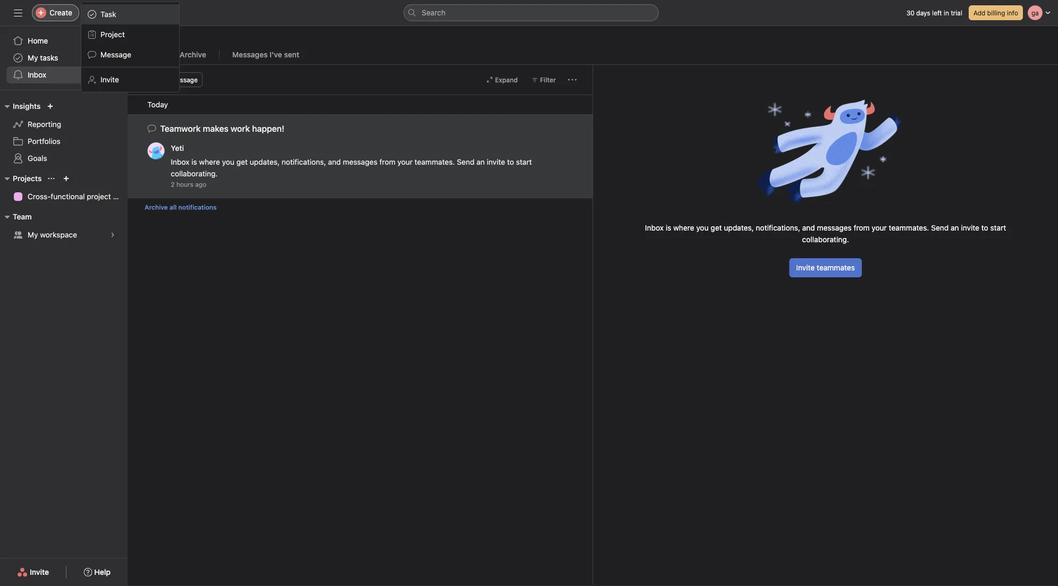 Task type: describe. For each thing, give the bounding box(es) containing it.
archive all notifications
[[145, 204, 217, 211]]

my for my tasks
[[28, 53, 38, 62]]

30
[[907, 9, 915, 16]]

add billing info button
[[969, 5, 1024, 20]]

invite inside yeti inbox is where you get updates, notifications, and messages from your teammates. send an invite to start collaborating. 2 hours ago
[[487, 158, 505, 167]]

messages inside inbox is where you get updates, notifications, and messages from your teammates. send an invite to start collaborating.
[[817, 224, 852, 232]]

teammates
[[817, 264, 855, 272]]

start inside inbox is where you get updates, notifications, and messages from your teammates. send an invite to start collaborating.
[[991, 224, 1007, 232]]

invite button
[[10, 563, 56, 583]]

archive all notifications button
[[128, 198, 593, 217]]

hours
[[177, 181, 194, 188]]

project
[[87, 192, 111, 201]]

an inside yeti inbox is where you get updates, notifications, and messages from your teammates. send an invite to start collaborating. 2 hours ago
[[477, 158, 485, 167]]

yeti
[[171, 144, 184, 153]]

2
[[171, 181, 175, 188]]

inbox inside yeti inbox is where you get updates, notifications, and messages from your teammates. send an invite to start collaborating. 2 hours ago
[[171, 158, 190, 167]]

message
[[101, 50, 131, 59]]

from inside yeti inbox is where you get updates, notifications, and messages from your teammates. send an invite to start collaborating. 2 hours ago
[[380, 158, 396, 167]]

send inside inbox is where you get updates, notifications, and messages from your teammates. send an invite to start collaborating.
[[932, 224, 949, 232]]

makes
[[203, 124, 229, 134]]

hide sidebar image
[[14, 9, 22, 17]]

trial
[[951, 9, 963, 16]]

archive link
[[180, 50, 206, 64]]

send message
[[154, 76, 198, 84]]

inbox for inbox is where you get updates, notifications, and messages from your teammates. send an invite to start collaborating.
[[645, 224, 664, 232]]

projects element
[[0, 169, 128, 207]]

you inside yeti inbox is where you get updates, notifications, and messages from your teammates. send an invite to start collaborating. 2 hours ago
[[222, 158, 235, 167]]

collaborating. inside yeti inbox is where you get updates, notifications, and messages from your teammates. send an invite to start collaborating. 2 hours ago
[[171, 169, 218, 178]]

from inside inbox is where you get updates, notifications, and messages from your teammates. send an invite to start collaborating.
[[854, 224, 870, 232]]

30 days left in trial
[[907, 9, 963, 16]]

create
[[49, 8, 72, 17]]

portfolios
[[28, 137, 60, 146]]

inbox link
[[6, 66, 121, 84]]

updates, inside inbox is where you get updates, notifications, and messages from your teammates. send an invite to start collaborating.
[[724, 224, 754, 232]]

cross-
[[28, 192, 51, 201]]

1 horizontal spatial invite
[[101, 75, 119, 84]]

insights button
[[0, 100, 41, 113]]

add billing info
[[974, 9, 1019, 16]]

projects button
[[0, 172, 42, 185]]

my for my workspace
[[28, 231, 38, 239]]

an inside inbox is where you get updates, notifications, and messages from your teammates. send an invite to start collaborating.
[[951, 224, 960, 232]]

invite for teammates
[[797, 264, 815, 272]]

task menu item
[[81, 4, 179, 24]]

expand button
[[482, 72, 523, 87]]

team
[[13, 213, 32, 221]]

and inside yeti inbox is where you get updates, notifications, and messages from your teammates. send an invite to start collaborating. 2 hours ago
[[328, 158, 341, 167]]

send inside yeti inbox is where you get updates, notifications, and messages from your teammates. send an invite to start collaborating. 2 hours ago
[[457, 158, 475, 167]]

all
[[170, 204, 177, 211]]

new image
[[47, 103, 53, 110]]

to inside inbox is where you get updates, notifications, and messages from your teammates. send an invite to start collaborating.
[[982, 224, 989, 232]]

home
[[28, 36, 48, 45]]

i've
[[270, 50, 282, 59]]

goals link
[[6, 150, 121, 167]]

billing
[[988, 9, 1006, 16]]

help
[[94, 568, 111, 577]]

teamwork
[[160, 124, 201, 134]]

notifications, inside inbox is where you get updates, notifications, and messages from your teammates. send an invite to start collaborating.
[[756, 224, 801, 232]]

yeti inbox is where you get updates, notifications, and messages from your teammates. send an invite to start collaborating. 2 hours ago
[[171, 144, 534, 188]]

is inside inbox is where you get updates, notifications, and messages from your teammates. send an invite to start collaborating.
[[666, 224, 672, 232]]

and inside inbox is where you get updates, notifications, and messages from your teammates. send an invite to start collaborating.
[[803, 224, 815, 232]]

inbox for inbox
[[28, 70, 46, 79]]

in
[[944, 9, 950, 16]]



Task type: locate. For each thing, give the bounding box(es) containing it.
my workspace
[[28, 231, 77, 239]]

inbox inside inbox link
[[28, 70, 46, 79]]

your inside yeti inbox is where you get updates, notifications, and messages from your teammates. send an invite to start collaborating. 2 hours ago
[[398, 158, 413, 167]]

1 vertical spatial messages
[[817, 224, 852, 232]]

reporting link
[[6, 116, 121, 133]]

1 horizontal spatial send
[[457, 158, 475, 167]]

days
[[917, 9, 931, 16]]

0 horizontal spatial notifications,
[[282, 158, 326, 167]]

1 vertical spatial to
[[982, 224, 989, 232]]

add
[[974, 9, 986, 16]]

invite
[[101, 75, 119, 84], [797, 264, 815, 272], [30, 568, 49, 577]]

filter
[[540, 76, 556, 84]]

invite teammates
[[797, 264, 855, 272]]

from up teammates
[[854, 224, 870, 232]]

teammates.
[[415, 158, 455, 167], [889, 224, 930, 232]]

start
[[516, 158, 532, 167], [991, 224, 1007, 232]]

you
[[222, 158, 235, 167], [697, 224, 709, 232]]

get inside yeti inbox is where you get updates, notifications, and messages from your teammates. send an invite to start collaborating. 2 hours ago
[[237, 158, 248, 167]]

0 vertical spatial collaborating.
[[171, 169, 218, 178]]

2 vertical spatial inbox
[[645, 224, 664, 232]]

messages up archive all notifications button
[[343, 158, 378, 167]]

0 horizontal spatial invite
[[487, 158, 505, 167]]

0 vertical spatial archive
[[180, 50, 206, 59]]

get
[[237, 158, 248, 167], [711, 224, 722, 232]]

1 my from the top
[[28, 53, 38, 62]]

see details, my workspace image
[[110, 232, 116, 238]]

0 vertical spatial send
[[154, 76, 169, 84]]

0 vertical spatial from
[[380, 158, 396, 167]]

and
[[328, 158, 341, 167], [803, 224, 815, 232]]

1 vertical spatial archive
[[145, 204, 168, 211]]

0 horizontal spatial to
[[507, 158, 514, 167]]

1 vertical spatial my
[[28, 231, 38, 239]]

1 horizontal spatial an
[[951, 224, 960, 232]]

inbox is where you get updates, notifications, and messages from your teammates. send an invite to start collaborating.
[[645, 224, 1007, 244]]

filter button
[[527, 72, 561, 87]]

archive left all
[[145, 204, 168, 211]]

notifications
[[178, 204, 217, 211]]

0 horizontal spatial you
[[222, 158, 235, 167]]

0 vertical spatial is
[[192, 158, 197, 167]]

info
[[1007, 9, 1019, 16]]

collaborating. up invite teammates
[[803, 235, 849, 244]]

invite for invite button
[[30, 568, 49, 577]]

where inside inbox is where you get updates, notifications, and messages from your teammates. send an invite to start collaborating.
[[674, 224, 695, 232]]

updates,
[[250, 158, 280, 167], [724, 224, 754, 232]]

1 horizontal spatial collaborating.
[[803, 235, 849, 244]]

1 horizontal spatial invite
[[962, 224, 980, 232]]

expand
[[495, 76, 518, 84]]

new project or portfolio image
[[63, 176, 69, 182]]

notifications,
[[282, 158, 326, 167], [756, 224, 801, 232]]

send message button
[[140, 72, 203, 87]]

1 horizontal spatial archive
[[180, 50, 206, 59]]

invite inside button
[[30, 568, 49, 577]]

2 horizontal spatial inbox
[[645, 224, 664, 232]]

1 horizontal spatial notifications,
[[756, 224, 801, 232]]

0 horizontal spatial is
[[192, 158, 197, 167]]

0 vertical spatial get
[[237, 158, 248, 167]]

teammates. inside inbox is where you get updates, notifications, and messages from your teammates. send an invite to start collaborating.
[[889, 224, 930, 232]]

team button
[[0, 211, 32, 223]]

archive
[[180, 50, 206, 59], [145, 204, 168, 211]]

task
[[101, 10, 116, 19]]

invite inside inbox is where you get updates, notifications, and messages from your teammates. send an invite to start collaborating.
[[962, 224, 980, 232]]

you inside inbox is where you get updates, notifications, and messages from your teammates. send an invite to start collaborating.
[[697, 224, 709, 232]]

1 vertical spatial from
[[854, 224, 870, 232]]

show options, current sort, top image
[[48, 176, 54, 182]]

0 vertical spatial an
[[477, 158, 485, 167]]

1 vertical spatial and
[[803, 224, 815, 232]]

home link
[[6, 32, 121, 49]]

teamwork makes work happen!
[[160, 124, 285, 134]]

0 vertical spatial messages
[[343, 158, 378, 167]]

1 vertical spatial updates,
[[724, 224, 754, 232]]

archive for archive
[[180, 50, 206, 59]]

0 vertical spatial my
[[28, 53, 38, 62]]

messages
[[232, 50, 268, 59]]

tasks
[[40, 53, 58, 62]]

my tasks
[[28, 53, 58, 62]]

0 vertical spatial teammates.
[[415, 158, 455, 167]]

goals
[[28, 154, 47, 163]]

2 vertical spatial send
[[932, 224, 949, 232]]

0 vertical spatial where
[[199, 158, 220, 167]]

message
[[171, 76, 198, 84]]

1 horizontal spatial and
[[803, 224, 815, 232]]

messages up teammates
[[817, 224, 852, 232]]

1 vertical spatial inbox
[[171, 158, 190, 167]]

create button
[[32, 4, 79, 21]]

send
[[154, 76, 169, 84], [457, 158, 475, 167], [932, 224, 949, 232]]

inbox inside inbox is where you get updates, notifications, and messages from your teammates. send an invite to start collaborating.
[[645, 224, 664, 232]]

0 horizontal spatial updates,
[[250, 158, 280, 167]]

0 horizontal spatial archive
[[145, 204, 168, 211]]

0 vertical spatial start
[[516, 158, 532, 167]]

portfolios link
[[6, 133, 121, 150]]

my inside global element
[[28, 53, 38, 62]]

archive for archive all notifications
[[145, 204, 168, 211]]

1 vertical spatial get
[[711, 224, 722, 232]]

0 horizontal spatial teammates.
[[415, 158, 455, 167]]

teammates. inside yeti inbox is where you get updates, notifications, and messages from your teammates. send an invite to start collaborating. 2 hours ago
[[415, 158, 455, 167]]

messages
[[343, 158, 378, 167], [817, 224, 852, 232]]

1 horizontal spatial to
[[982, 224, 989, 232]]

0 horizontal spatial and
[[328, 158, 341, 167]]

0 vertical spatial you
[[222, 158, 235, 167]]

teams element
[[0, 207, 128, 246]]

collaborating. inside inbox is where you get updates, notifications, and messages from your teammates. send an invite to start collaborating.
[[803, 235, 849, 244]]

my tasks link
[[6, 49, 121, 66]]

0 horizontal spatial an
[[477, 158, 485, 167]]

1 horizontal spatial updates,
[[724, 224, 754, 232]]

my left tasks in the top of the page
[[28, 53, 38, 62]]

workspace
[[40, 231, 77, 239]]

work happen!
[[231, 124, 285, 134]]

my
[[28, 53, 38, 62], [28, 231, 38, 239]]

search button
[[404, 4, 659, 21]]

start inside yeti inbox is where you get updates, notifications, and messages from your teammates. send an invite to start collaborating. 2 hours ago
[[516, 158, 532, 167]]

1 vertical spatial teammates.
[[889, 224, 930, 232]]

1 horizontal spatial you
[[697, 224, 709, 232]]

an
[[477, 158, 485, 167], [951, 224, 960, 232]]

0 vertical spatial updates,
[[250, 158, 280, 167]]

my down team
[[28, 231, 38, 239]]

2 horizontal spatial send
[[932, 224, 949, 232]]

to
[[507, 158, 514, 167], [982, 224, 989, 232]]

0 vertical spatial invite
[[101, 75, 119, 84]]

2 my from the top
[[28, 231, 38, 239]]

1 horizontal spatial where
[[674, 224, 695, 232]]

invite teammates button
[[790, 259, 862, 278]]

project
[[101, 30, 125, 39]]

where
[[199, 158, 220, 167], [674, 224, 695, 232]]

ago
[[195, 181, 206, 188]]

send inside button
[[154, 76, 169, 84]]

0 horizontal spatial start
[[516, 158, 532, 167]]

insights
[[13, 102, 41, 111]]

0 horizontal spatial send
[[154, 76, 169, 84]]

1 vertical spatial you
[[697, 224, 709, 232]]

archive up message on the top left of page
[[180, 50, 206, 59]]

reporting
[[28, 120, 61, 129]]

0 vertical spatial to
[[507, 158, 514, 167]]

help button
[[77, 563, 118, 583]]

1 vertical spatial notifications,
[[756, 224, 801, 232]]

cross-functional project plan
[[28, 192, 128, 201]]

to inside yeti inbox is where you get updates, notifications, and messages from your teammates. send an invite to start collaborating. 2 hours ago
[[507, 158, 514, 167]]

collaborating.
[[171, 169, 218, 178], [803, 235, 849, 244]]

today
[[147, 100, 168, 109]]

updates, inside yeti inbox is where you get updates, notifications, and messages from your teammates. send an invite to start collaborating. 2 hours ago
[[250, 158, 280, 167]]

1 vertical spatial an
[[951, 224, 960, 232]]

1 horizontal spatial teammates.
[[889, 224, 930, 232]]

is inside yeti inbox is where you get updates, notifications, and messages from your teammates. send an invite to start collaborating. 2 hours ago
[[192, 158, 197, 167]]

functional
[[51, 192, 85, 201]]

0 vertical spatial notifications,
[[282, 158, 326, 167]]

0 horizontal spatial where
[[199, 158, 220, 167]]

1 horizontal spatial from
[[854, 224, 870, 232]]

from up archive all notifications button
[[380, 158, 396, 167]]

1 vertical spatial send
[[457, 158, 475, 167]]

archive inside button
[[145, 204, 168, 211]]

2 vertical spatial invite
[[30, 568, 49, 577]]

insights element
[[0, 97, 128, 169]]

0 horizontal spatial your
[[398, 158, 413, 167]]

0 vertical spatial and
[[328, 158, 341, 167]]

sent
[[284, 50, 300, 59]]

1 horizontal spatial get
[[711, 224, 722, 232]]

0 horizontal spatial invite
[[30, 568, 49, 577]]

inbox
[[28, 70, 46, 79], [171, 158, 190, 167], [645, 224, 664, 232]]

1 vertical spatial start
[[991, 224, 1007, 232]]

is
[[192, 158, 197, 167], [666, 224, 672, 232]]

and up invite teammates
[[803, 224, 815, 232]]

cross-functional project plan link
[[6, 188, 128, 205]]

notifications, inside yeti inbox is where you get updates, notifications, and messages from your teammates. send an invite to start collaborating. 2 hours ago
[[282, 158, 326, 167]]

search
[[422, 8, 446, 17]]

1 vertical spatial where
[[674, 224, 695, 232]]

your
[[398, 158, 413, 167], [872, 224, 887, 232]]

1 vertical spatial your
[[872, 224, 887, 232]]

my inside teams element
[[28, 231, 38, 239]]

0 horizontal spatial get
[[237, 158, 248, 167]]

2 horizontal spatial invite
[[797, 264, 815, 272]]

collaborating. up ago
[[171, 169, 218, 178]]

0 vertical spatial invite
[[487, 158, 505, 167]]

messages i've sent
[[232, 50, 300, 59]]

and up archive all notifications button
[[328, 158, 341, 167]]

0 vertical spatial your
[[398, 158, 413, 167]]

your inside inbox is where you get updates, notifications, and messages from your teammates. send an invite to start collaborating.
[[872, 224, 887, 232]]

0 horizontal spatial from
[[380, 158, 396, 167]]

1 vertical spatial invite
[[797, 264, 815, 272]]

0 vertical spatial inbox
[[28, 70, 46, 79]]

1 vertical spatial is
[[666, 224, 672, 232]]

where inside yeti inbox is where you get updates, notifications, and messages from your teammates. send an invite to start collaborating. 2 hours ago
[[199, 158, 220, 167]]

search list box
[[404, 4, 659, 21]]

1 horizontal spatial your
[[872, 224, 887, 232]]

get inside inbox is where you get updates, notifications, and messages from your teammates. send an invite to start collaborating.
[[711, 224, 722, 232]]

1 vertical spatial invite
[[962, 224, 980, 232]]

from
[[380, 158, 396, 167], [854, 224, 870, 232]]

left
[[933, 9, 942, 16]]

0 horizontal spatial collaborating.
[[171, 169, 218, 178]]

0 horizontal spatial inbox
[[28, 70, 46, 79]]

1 horizontal spatial messages
[[817, 224, 852, 232]]

messages i've sent link
[[232, 50, 300, 64]]

my workspace link
[[6, 227, 121, 244]]

messages inside yeti inbox is where you get updates, notifications, and messages from your teammates. send an invite to start collaborating. 2 hours ago
[[343, 158, 378, 167]]

global element
[[0, 26, 128, 90]]

invite
[[487, 158, 505, 167], [962, 224, 980, 232]]

more actions image
[[568, 76, 577, 84]]

1 horizontal spatial inbox
[[171, 158, 190, 167]]

plan
[[113, 192, 128, 201]]

invite inside button
[[797, 264, 815, 272]]

projects
[[13, 174, 42, 183]]

1 horizontal spatial is
[[666, 224, 672, 232]]

1 horizontal spatial start
[[991, 224, 1007, 232]]

1 vertical spatial collaborating.
[[803, 235, 849, 244]]

0 horizontal spatial messages
[[343, 158, 378, 167]]



Task type: vqa. For each thing, say whether or not it's contained in the screenshot.
Projects DROPDOWN BUTTON
yes



